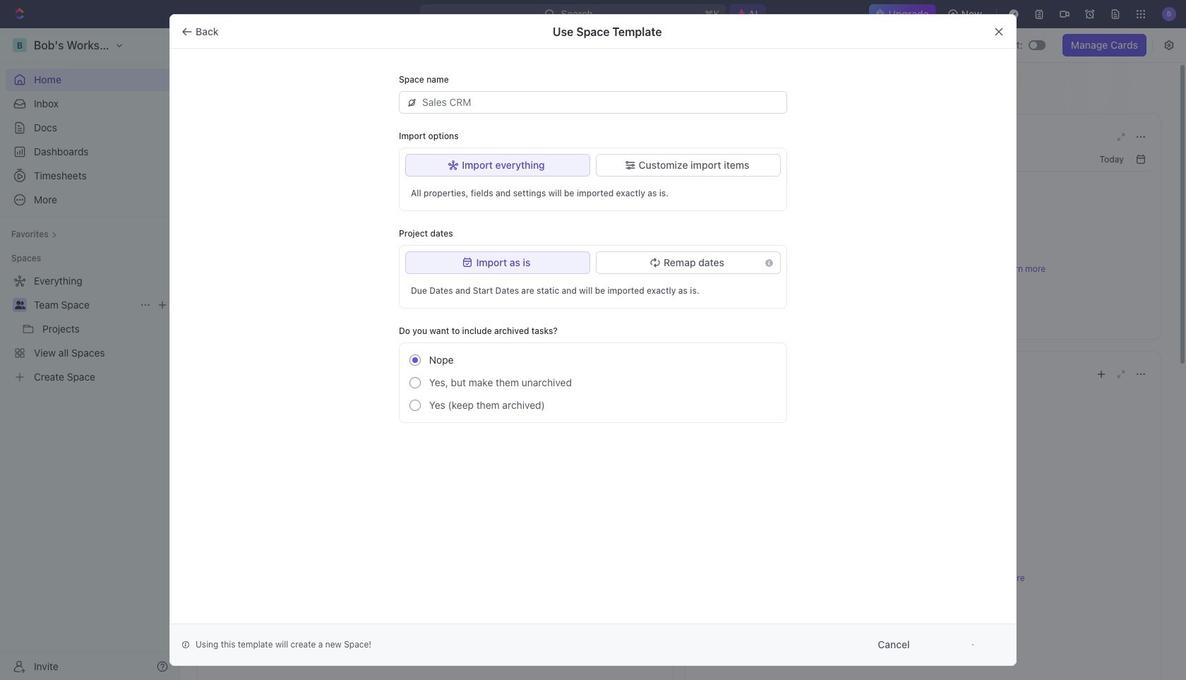 Task type: describe. For each thing, give the bounding box(es) containing it.
Sales CRM text field
[[422, 92, 779, 113]]

sidebar navigation
[[0, 28, 180, 680]]



Task type: vqa. For each thing, say whether or not it's contained in the screenshot.
tree
no



Task type: locate. For each thing, give the bounding box(es) containing it.
option group
[[410, 349, 781, 417]]

user group image
[[14, 301, 25, 309]]

None radio
[[410, 355, 421, 366], [410, 400, 421, 411], [410, 355, 421, 366], [410, 400, 421, 411]]

None radio
[[410, 377, 421, 388]]



